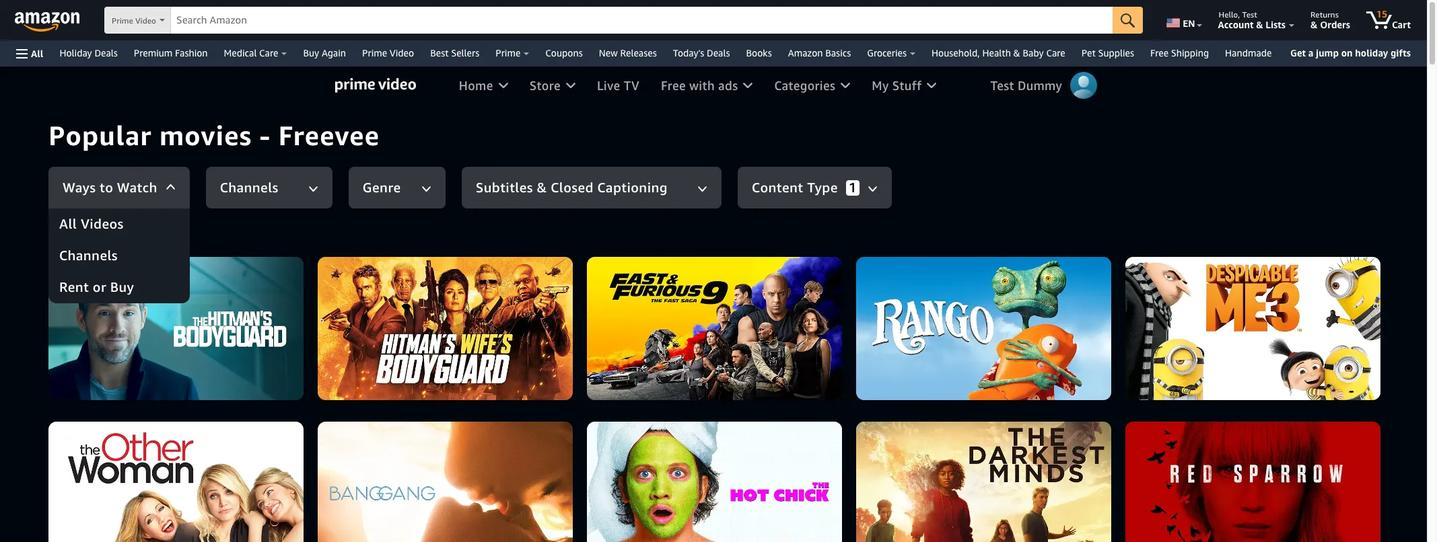 Task type: vqa. For each thing, say whether or not it's contained in the screenshot.
Free With Ads
yes



Task type: describe. For each thing, give the bounding box(es) containing it.
subtitles & closed captioning
[[476, 179, 668, 196]]

test
[[1243, 9, 1258, 20]]

premium
[[134, 47, 173, 59]]

movies
[[159, 119, 252, 152]]

prime video image
[[335, 78, 416, 93]]

handmade link
[[1218, 44, 1281, 63]]

1
[[849, 179, 857, 196]]

-
[[260, 119, 271, 152]]

content
[[752, 179, 804, 196]]

prime video inside search field
[[112, 15, 156, 26]]

buy again link
[[295, 44, 354, 63]]

returns
[[1311, 9, 1339, 20]]

freevee
[[278, 119, 380, 152]]

account
[[1219, 19, 1254, 30]]

deals for holiday deals
[[95, 47, 118, 59]]

content type
[[752, 179, 838, 196]]

amazon
[[788, 47, 823, 59]]

closed
[[551, 179, 594, 196]]

my stuff
[[872, 78, 922, 93]]

expander down image for channels
[[308, 186, 318, 192]]

free with ads link
[[651, 67, 764, 104]]

watch
[[117, 179, 157, 196]]

home
[[459, 78, 493, 93]]

health
[[983, 47, 1011, 59]]

store
[[530, 78, 561, 93]]

& for account & lists
[[1257, 19, 1264, 30]]

care inside medical care link
[[259, 47, 278, 59]]

rent or buy
[[59, 279, 134, 296]]

type
[[808, 179, 838, 196]]

best sellers
[[430, 47, 480, 59]]

best
[[430, 47, 449, 59]]

prime link
[[488, 44, 538, 63]]

free for free shipping
[[1151, 47, 1169, 59]]

& for subtitles & closed captioning
[[537, 179, 547, 196]]

lists
[[1266, 19, 1286, 30]]

free with ads
[[661, 78, 738, 93]]

all videos
[[59, 216, 124, 233]]

free for free with ads
[[661, 78, 686, 93]]

household, health & baby care
[[932, 47, 1066, 59]]

captioning
[[598, 179, 668, 196]]

live tv
[[597, 78, 640, 93]]

pet
[[1082, 47, 1096, 59]]

sellers
[[451, 47, 480, 59]]

home link
[[448, 67, 519, 104]]

video inside prime video link
[[390, 47, 414, 59]]

Search Amazon text field
[[171, 7, 1113, 33]]

rent or buy button
[[48, 272, 190, 304]]

1 horizontal spatial prime
[[362, 47, 387, 59]]

pet supplies
[[1082, 47, 1135, 59]]

expander down image for genre
[[423, 187, 430, 191]]

coupons link
[[538, 44, 591, 63]]

books link
[[738, 44, 780, 63]]

2 horizontal spatial prime
[[496, 47, 521, 59]]

medical care
[[224, 47, 278, 59]]

store link
[[519, 67, 587, 104]]

expander down image inside image
[[699, 187, 706, 191]]

jump
[[1317, 47, 1340, 59]]

en
[[1183, 18, 1196, 29]]

new releases
[[599, 47, 657, 59]]

holiday deals link
[[51, 44, 126, 63]]

groceries link
[[860, 44, 924, 63]]

cart
[[1393, 19, 1412, 30]]

amazon image
[[15, 12, 80, 32]]

rent
[[59, 279, 89, 296]]

groceries
[[868, 47, 907, 59]]

video inside prime video search field
[[135, 15, 156, 26]]

handmade
[[1226, 47, 1273, 59]]

all for all videos
[[59, 216, 77, 233]]

today's deals
[[673, 47, 730, 59]]

medical
[[224, 47, 257, 59]]

stuff
[[893, 78, 922, 93]]

new releases link
[[591, 44, 665, 63]]

channels for all videos
[[59, 247, 118, 265]]

all videos button
[[48, 209, 190, 240]]

subtitles
[[476, 179, 533, 196]]

pet supplies link
[[1074, 44, 1143, 63]]

get
[[1291, 47, 1307, 59]]

gifts
[[1391, 47, 1412, 59]]

free shipping
[[1151, 47, 1210, 59]]

amazon basics
[[788, 47, 851, 59]]

fashion
[[175, 47, 208, 59]]

a
[[1309, 47, 1314, 59]]

channels button
[[48, 240, 190, 272]]

free shipping link
[[1143, 44, 1218, 63]]

ways to watch
[[63, 179, 157, 196]]

on
[[1342, 47, 1353, 59]]

medical care link
[[216, 44, 295, 63]]

new
[[599, 47, 618, 59]]

15
[[1377, 8, 1388, 20]]



Task type: locate. For each thing, give the bounding box(es) containing it.
or
[[93, 279, 106, 296]]

1 care from the left
[[259, 47, 278, 59]]

premium fashion
[[134, 47, 208, 59]]

0 horizontal spatial free
[[661, 78, 686, 93]]

ads
[[719, 78, 738, 93]]

0 horizontal spatial channels
[[59, 247, 118, 265]]

all
[[31, 47, 43, 59], [59, 216, 77, 233]]

deals for today's deals
[[707, 47, 730, 59]]

None submit
[[1113, 7, 1144, 34]]

all down amazon image
[[31, 47, 43, 59]]

buy inside 'link'
[[303, 47, 319, 59]]

genre
[[363, 179, 401, 196]]

1 horizontal spatial free
[[1151, 47, 1169, 59]]

0 horizontal spatial prime
[[112, 15, 133, 26]]

household, health & baby care link
[[924, 44, 1074, 63]]

with
[[690, 78, 715, 93]]

expander down image for ways to watch
[[167, 185, 174, 189]]

buy
[[303, 47, 319, 59], [110, 279, 134, 296]]

care
[[259, 47, 278, 59], [1047, 47, 1066, 59]]

today's
[[673, 47, 705, 59]]

get a jump on holiday gifts link
[[1286, 44, 1417, 62]]

coupons
[[546, 47, 583, 59]]

orders
[[1321, 19, 1351, 30]]

prime video up premium
[[112, 15, 156, 26]]

expander down image for channels
[[310, 187, 317, 191]]

care right 'medical' in the top left of the page
[[259, 47, 278, 59]]

2 deals from the left
[[707, 47, 730, 59]]

household,
[[932, 47, 980, 59]]

channels
[[220, 179, 279, 196], [59, 247, 118, 265]]

none submit inside prime video search field
[[1113, 7, 1144, 34]]

all button
[[10, 40, 49, 67]]

1 vertical spatial buy
[[110, 279, 134, 296]]

Prime Video search field
[[104, 7, 1144, 35]]

1 horizontal spatial care
[[1047, 47, 1066, 59]]

channels down all videos
[[59, 247, 118, 265]]

& left "orders"
[[1311, 19, 1318, 30]]

0 vertical spatial all
[[31, 47, 43, 59]]

1 vertical spatial video
[[390, 47, 414, 59]]

& left baby
[[1014, 47, 1021, 59]]

tv
[[624, 78, 640, 93]]

0 horizontal spatial buy
[[110, 279, 134, 296]]

& inside returns & orders
[[1311, 19, 1318, 30]]

& left 'lists' on the top right of page
[[1257, 19, 1264, 30]]

en link
[[1159, 3, 1209, 37]]

baby
[[1023, 47, 1044, 59]]

1 horizontal spatial video
[[390, 47, 414, 59]]

1 deals from the left
[[95, 47, 118, 59]]

hello, test
[[1219, 9, 1258, 20]]

1 vertical spatial channels
[[59, 247, 118, 265]]

prime video link
[[354, 44, 422, 63]]

1 horizontal spatial channels
[[220, 179, 279, 196]]

1 vertical spatial free
[[661, 78, 686, 93]]

get a jump on holiday gifts
[[1291, 47, 1412, 59]]

prime video up the prime video image
[[362, 47, 414, 59]]

video up premium
[[135, 15, 156, 26]]

categories link
[[764, 67, 862, 104]]

popular
[[48, 119, 152, 152]]

prime video
[[112, 15, 156, 26], [362, 47, 414, 59]]

channels down - at the left of the page
[[220, 179, 279, 196]]

prime inside search field
[[112, 15, 133, 26]]

1 horizontal spatial all
[[59, 216, 77, 233]]

prime up "holiday deals"
[[112, 15, 133, 26]]

1 vertical spatial all
[[59, 216, 77, 233]]

all left videos
[[59, 216, 77, 233]]

popular movies - freevee
[[48, 119, 380, 152]]

shipping
[[1172, 47, 1210, 59]]

amazon basics link
[[780, 44, 860, 63]]

holiday deals
[[60, 47, 118, 59]]

account & lists
[[1219, 19, 1286, 30]]

premium fashion link
[[126, 44, 216, 63]]

0 vertical spatial free
[[1151, 47, 1169, 59]]

care inside 'household, health & baby care' link
[[1047, 47, 1066, 59]]

my
[[872, 78, 889, 93]]

video
[[135, 15, 156, 26], [390, 47, 414, 59]]

deals inside "link"
[[707, 47, 730, 59]]

0 vertical spatial channels
[[220, 179, 279, 196]]

again
[[322, 47, 346, 59]]

prime up the prime video image
[[362, 47, 387, 59]]

0 horizontal spatial care
[[259, 47, 278, 59]]

& left closed
[[537, 179, 547, 196]]

supplies
[[1099, 47, 1135, 59]]

free inside navigation 'navigation'
[[1151, 47, 1169, 59]]

1 horizontal spatial deals
[[707, 47, 730, 59]]

deals
[[95, 47, 118, 59], [707, 47, 730, 59]]

care right baby
[[1047, 47, 1066, 59]]

expander down image
[[167, 185, 174, 189], [421, 186, 432, 192], [310, 187, 317, 191], [423, 187, 430, 191], [869, 187, 877, 191]]

0 horizontal spatial all
[[31, 47, 43, 59]]

free left with
[[661, 78, 686, 93]]

best sellers link
[[422, 44, 488, 63]]

books
[[747, 47, 772, 59]]

buy left again
[[303, 47, 319, 59]]

checkbox unselected image
[[473, 255, 495, 277], [473, 294, 495, 316], [749, 294, 771, 316], [473, 332, 495, 354], [217, 370, 239, 393], [749, 370, 771, 393], [473, 409, 495, 431], [749, 409, 771, 431], [749, 447, 771, 469], [217, 524, 239, 543]]

checkbox unselected image
[[217, 255, 239, 277], [749, 255, 771, 277], [217, 294, 239, 316], [217, 332, 239, 354], [749, 332, 771, 354], [473, 370, 495, 393], [217, 409, 239, 431], [217, 447, 239, 469], [473, 447, 495, 469], [217, 486, 239, 508], [473, 486, 495, 508], [749, 486, 771, 508], [473, 524, 495, 543], [749, 524, 771, 543]]

1 vertical spatial prime video
[[362, 47, 414, 59]]

to
[[100, 179, 113, 196]]

navigation navigation
[[0, 0, 1428, 67]]

channels inside button
[[59, 247, 118, 265]]

buy right "or"
[[110, 279, 134, 296]]

free left shipping
[[1151, 47, 1169, 59]]

deals right today's
[[707, 47, 730, 59]]

channels for ways to watch
[[220, 179, 279, 196]]

1 horizontal spatial prime video
[[362, 47, 414, 59]]

all inside navigation 'navigation'
[[31, 47, 43, 59]]

releases
[[621, 47, 657, 59]]

buy again
[[303, 47, 346, 59]]

2 care from the left
[[1047, 47, 1066, 59]]

my stuff link
[[862, 67, 948, 104]]

holiday
[[60, 47, 92, 59]]

ways
[[63, 179, 96, 196]]

holiday
[[1356, 47, 1389, 59]]

expander down image for subtitles & closed captioning
[[698, 186, 708, 192]]

& for returns & orders
[[1311, 19, 1318, 30]]

all for all
[[31, 47, 43, 59]]

video left best
[[390, 47, 414, 59]]

hello,
[[1219, 9, 1241, 20]]

prime up home link
[[496, 47, 521, 59]]

buy inside button
[[110, 279, 134, 296]]

basics
[[826, 47, 851, 59]]

live
[[597, 78, 621, 93]]

expander down image for ways to watch
[[165, 184, 176, 190]]

0 horizontal spatial prime video
[[112, 15, 156, 26]]

0 horizontal spatial deals
[[95, 47, 118, 59]]

0 vertical spatial buy
[[303, 47, 319, 59]]

0 horizontal spatial video
[[135, 15, 156, 26]]

videos
[[81, 216, 124, 233]]

deals right holiday
[[95, 47, 118, 59]]

&
[[1257, 19, 1264, 30], [1311, 19, 1318, 30], [1014, 47, 1021, 59], [537, 179, 547, 196]]

live tv link
[[587, 67, 651, 104]]

1 horizontal spatial buy
[[303, 47, 319, 59]]

0 vertical spatial video
[[135, 15, 156, 26]]

expander down image
[[165, 184, 176, 190], [308, 186, 318, 192], [698, 186, 708, 192], [868, 186, 878, 192], [699, 187, 706, 191]]

0 vertical spatial prime video
[[112, 15, 156, 26]]

today's deals link
[[665, 44, 738, 63]]

returns & orders
[[1311, 9, 1351, 30]]

free
[[1151, 47, 1169, 59], [661, 78, 686, 93]]



